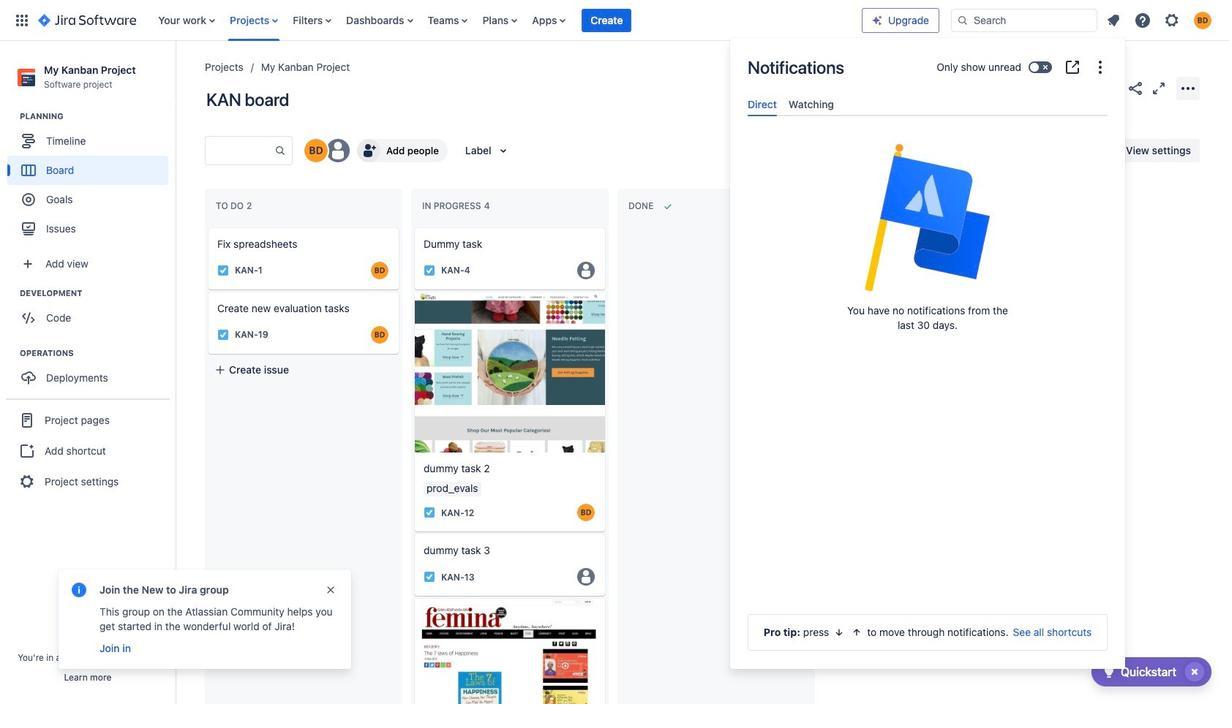 Task type: describe. For each thing, give the bounding box(es) containing it.
help image
[[1135, 11, 1152, 29]]

group for development icon
[[7, 288, 175, 338]]

development image
[[2, 285, 20, 302]]

star kan board image
[[1104, 79, 1121, 97]]

more image
[[1092, 59, 1110, 76]]

open notifications in a new tab image
[[1064, 59, 1082, 76]]

appswitcher icon image
[[13, 11, 31, 29]]

settings image
[[1164, 11, 1181, 29]]

create issue image for task image associated with in progress element
[[405, 218, 422, 236]]

Search field
[[952, 8, 1098, 32]]

add people image
[[360, 142, 378, 160]]

info image
[[70, 582, 88, 599]]

create issue image for bottom task icon
[[405, 525, 422, 543]]

search image
[[957, 14, 969, 26]]

sidebar navigation image
[[160, 59, 192, 88]]

heading for group associated with operations image in the left of the page
[[20, 348, 175, 360]]

heading for planning image group
[[20, 111, 175, 122]]

to do element
[[216, 201, 255, 212]]

more actions image
[[1180, 79, 1197, 97]]

notifications image
[[1105, 11, 1123, 29]]

in progress element
[[422, 201, 493, 212]]

arrow up image
[[852, 627, 863, 639]]

planning image
[[2, 108, 20, 125]]



Task type: locate. For each thing, give the bounding box(es) containing it.
group for operations image in the left of the page
[[7, 348, 175, 398]]

0 horizontal spatial task image
[[217, 265, 229, 277]]

2 vertical spatial heading
[[20, 348, 175, 360]]

import image
[[930, 142, 947, 160]]

1 horizontal spatial task image
[[424, 265, 436, 277]]

operations image
[[2, 345, 20, 362]]

goal image
[[22, 193, 35, 207]]

banner
[[0, 0, 1230, 41]]

task image
[[217, 265, 229, 277], [424, 265, 436, 277]]

task image down in progress element
[[424, 265, 436, 277]]

primary element
[[9, 0, 862, 41]]

task image for in progress element
[[424, 265, 436, 277]]

tab list
[[742, 92, 1114, 117]]

create issue image for task image associated with to do element
[[198, 218, 216, 236]]

your profile and settings image
[[1195, 11, 1212, 29]]

enter full screen image
[[1151, 79, 1168, 97]]

1 vertical spatial task image
[[424, 508, 436, 519]]

heading for group for development icon
[[20, 288, 175, 299]]

create issue image
[[198, 218, 216, 236], [405, 218, 422, 236], [405, 283, 422, 300], [405, 525, 422, 543]]

1 task image from the left
[[217, 265, 229, 277]]

task image for to do element
[[217, 265, 229, 277]]

None search field
[[952, 8, 1098, 32]]

list item
[[582, 0, 632, 41]]

1 vertical spatial heading
[[20, 288, 175, 299]]

0 vertical spatial task image
[[217, 329, 229, 341]]

0 horizontal spatial list
[[151, 0, 862, 41]]

list
[[151, 0, 862, 41], [1101, 7, 1221, 33]]

Search this board text field
[[206, 138, 274, 164]]

3 heading from the top
[[20, 348, 175, 360]]

task image
[[217, 329, 229, 341], [424, 508, 436, 519], [424, 572, 436, 584]]

task image down to do element
[[217, 265, 229, 277]]

heading
[[20, 111, 175, 122], [20, 288, 175, 299], [20, 348, 175, 360]]

dialog
[[730, 38, 1126, 670]]

sidebar element
[[0, 41, 176, 705]]

2 heading from the top
[[20, 288, 175, 299]]

2 task image from the left
[[424, 265, 436, 277]]

0 vertical spatial heading
[[20, 111, 175, 122]]

group for planning image
[[7, 111, 175, 248]]

group
[[7, 111, 175, 248], [7, 288, 175, 338], [7, 348, 175, 398], [6, 399, 170, 503]]

arrow down image
[[834, 627, 846, 639]]

1 heading from the top
[[20, 111, 175, 122]]

jira software image
[[38, 11, 136, 29], [38, 11, 136, 29]]

2 vertical spatial task image
[[424, 572, 436, 584]]

tab panel
[[742, 117, 1114, 130]]

dismiss quickstart image
[[1184, 661, 1207, 684]]

1 horizontal spatial list
[[1101, 7, 1221, 33]]

dismiss image
[[325, 585, 337, 597]]



Task type: vqa. For each thing, say whether or not it's contained in the screenshot.
the left the Task icon
no



